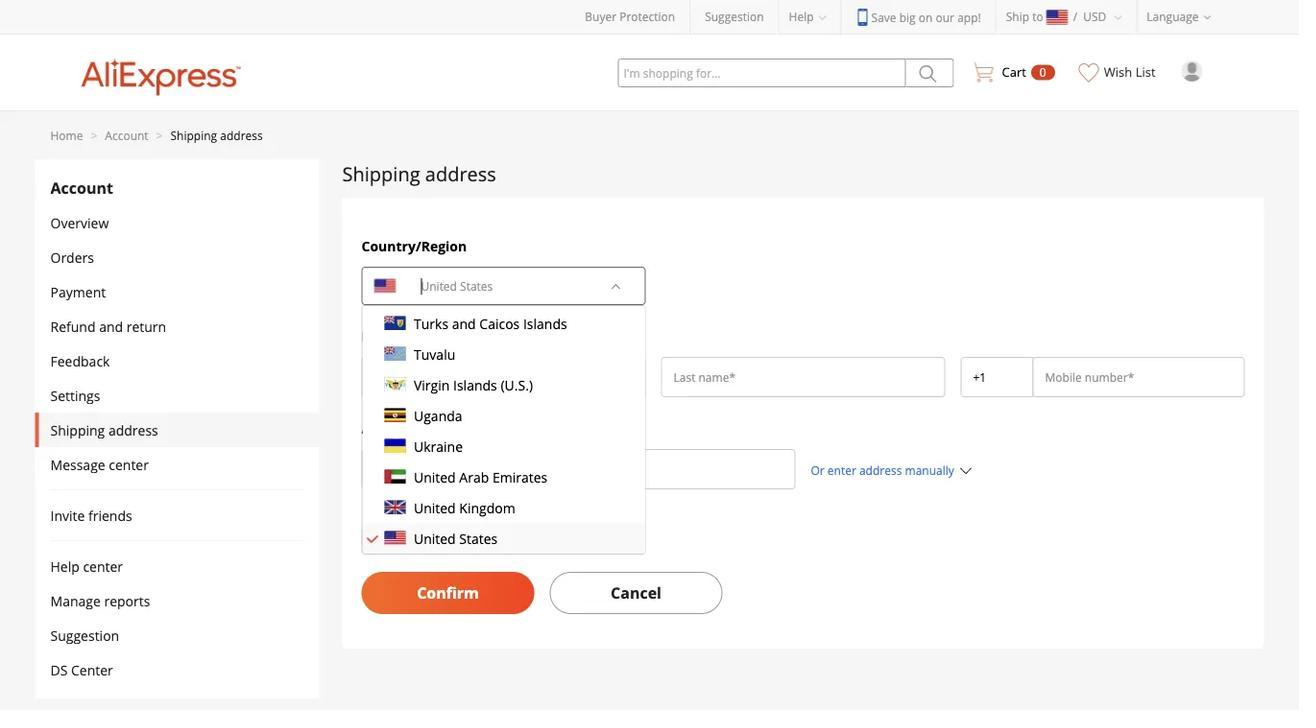 Task type: locate. For each thing, give the bounding box(es) containing it.
0 horizontal spatial shipping address
[[50, 421, 158, 439]]

help for help center
[[50, 558, 80, 576]]

grid containing confirm
[[354, 236, 1253, 615]]

1 horizontal spatial shipping address
[[342, 160, 497, 187]]

and
[[452, 315, 476, 333], [99, 317, 123, 336]]

shipping address link
[[170, 127, 263, 143]]

suggestion
[[705, 9, 764, 24], [50, 627, 119, 645]]

set
[[389, 529, 408, 547]]

center
[[109, 456, 149, 474], [83, 558, 123, 576]]

kingdom
[[459, 499, 515, 517]]

(u.s.)
[[500, 376, 533, 394]]

refund and return
[[50, 317, 166, 336]]

row
[[354, 357, 1253, 403]]

cancel button
[[550, 572, 723, 615]]

states
[[459, 530, 497, 548]]

0 vertical spatial islands
[[523, 315, 567, 333]]

set as default shipping address
[[389, 529, 584, 547]]

united arab emirates
[[414, 468, 547, 487]]

1 horizontal spatial and
[[452, 315, 476, 333]]

language
[[1147, 9, 1199, 24]]

grid
[[354, 236, 1253, 615]]

islands left (u.s.) on the bottom of the page
[[453, 376, 497, 394]]

islands right caicos
[[523, 315, 567, 333]]

save
[[872, 9, 897, 25]]

confirm
[[417, 583, 479, 604]]

united right the set
[[414, 530, 456, 548]]

confirm button
[[362, 572, 535, 615]]

as
[[412, 529, 426, 547]]

reports
[[104, 592, 150, 610]]

buyer
[[585, 9, 617, 24]]

1 vertical spatial united
[[414, 499, 456, 517]]

personal
[[362, 327, 420, 345]]

1 vertical spatial shipping address
[[50, 421, 158, 439]]

list box
[[362, 278, 646, 555]]

payment
[[50, 283, 106, 301]]

1 horizontal spatial shipping
[[170, 127, 217, 143]]

united for united arab emirates
[[414, 468, 456, 487]]

and for turks
[[452, 315, 476, 333]]

0 horizontal spatial and
[[99, 317, 123, 336]]

address inside row
[[860, 463, 902, 479]]

personal information
[[362, 327, 505, 345]]

help
[[789, 9, 814, 24], [50, 558, 80, 576]]

None submit
[[906, 59, 954, 87]]

united down ukraine
[[414, 468, 456, 487]]

shipping address up message center at the bottom
[[50, 421, 158, 439]]

1 horizontal spatial islands
[[523, 315, 567, 333]]

1 vertical spatial account
[[50, 178, 113, 199]]

united up as
[[414, 499, 456, 517]]

islands
[[523, 315, 567, 333], [453, 376, 497, 394]]

help center
[[50, 558, 123, 576]]

home
[[50, 127, 83, 143]]

big
[[900, 9, 916, 25]]

shipping address
[[342, 160, 497, 187], [50, 421, 158, 439]]

United States field
[[410, 270, 599, 303]]

0 vertical spatial shipping address
[[342, 160, 497, 187]]

buyer protection
[[585, 9, 675, 24]]

1 vertical spatial islands
[[453, 376, 497, 394]]

0 vertical spatial shipping
[[170, 127, 217, 143]]

home > account > shipping address
[[50, 127, 263, 143]]

account right 'home' link
[[105, 127, 149, 143]]

1 united from the top
[[414, 468, 456, 487]]

0 horizontal spatial suggestion
[[50, 627, 119, 645]]

1 vertical spatial shipping
[[342, 160, 420, 187]]

invite friends
[[50, 507, 132, 525]]

2 vertical spatial united
[[414, 530, 456, 548]]

caicos
[[479, 315, 519, 333]]

message center
[[50, 456, 149, 474]]

home link
[[50, 127, 83, 143]]

0 horizontal spatial >
[[91, 127, 97, 143]]

orders
[[50, 248, 94, 267]]

center up manage reports
[[83, 558, 123, 576]]

address
[[220, 127, 263, 143], [425, 160, 497, 187], [108, 421, 158, 439], [860, 463, 902, 479], [534, 529, 584, 547]]

Search by ZIP Code, street, or address field
[[386, 460, 783, 479]]

account
[[105, 127, 149, 143], [50, 178, 113, 199]]

ukraine
[[414, 438, 463, 456]]

or enter address manually
[[811, 463, 955, 479]]

virgin islands (u.s.)
[[414, 376, 533, 394]]

settings
[[50, 387, 100, 405]]

wish list
[[1104, 63, 1156, 81]]

buyer protection link
[[585, 9, 675, 24]]

0 vertical spatial center
[[109, 456, 149, 474]]

Last name* field
[[674, 368, 933, 387]]

center for help center
[[83, 558, 123, 576]]

and down the turkmenistan
[[452, 315, 476, 333]]

help up manage
[[50, 558, 80, 576]]

manage reports
[[50, 592, 150, 610]]

0 horizontal spatial help
[[50, 558, 80, 576]]

account up overview
[[50, 178, 113, 199]]

0 horizontal spatial shipping
[[50, 421, 105, 439]]

help right suggestion link
[[789, 9, 814, 24]]

shipping up country/region
[[342, 160, 420, 187]]

and left return
[[99, 317, 123, 336]]

shipping right account link
[[170, 127, 217, 143]]

>
[[91, 127, 97, 143], [156, 127, 163, 143]]

None field
[[974, 368, 1022, 387]]

united for united kingdom
[[414, 499, 456, 517]]

ds
[[50, 661, 68, 680]]

2 vertical spatial shipping
[[50, 421, 105, 439]]

cancel
[[611, 583, 662, 604]]

ship to
[[1006, 9, 1044, 24]]

1 vertical spatial suggestion
[[50, 627, 119, 645]]

or
[[811, 463, 825, 479]]

to
[[1033, 9, 1044, 24]]

1 vertical spatial center
[[83, 558, 123, 576]]

arab
[[459, 468, 489, 487]]

center right message
[[109, 456, 149, 474]]

center
[[71, 661, 113, 680]]

shipping address up country/region
[[342, 160, 497, 187]]

united
[[414, 468, 456, 487], [414, 499, 456, 517], [414, 530, 456, 548]]

0 vertical spatial help
[[789, 9, 814, 24]]

1 vertical spatial help
[[50, 558, 80, 576]]

1 horizontal spatial >
[[156, 127, 163, 143]]

3 united from the top
[[414, 530, 456, 548]]

address
[[362, 419, 415, 438]]

cart
[[1002, 63, 1027, 81]]

2 united from the top
[[414, 499, 456, 517]]

> right home
[[91, 127, 97, 143]]

0 vertical spatial united
[[414, 468, 456, 487]]

default
[[429, 529, 473, 547]]

Mobile number* field
[[1046, 368, 1233, 387]]

shipping up message
[[50, 421, 105, 439]]

> right account link
[[156, 127, 163, 143]]

suggestion up ds center
[[50, 627, 119, 645]]

shipping
[[170, 127, 217, 143], [342, 160, 420, 187], [50, 421, 105, 439]]

app!
[[958, 9, 981, 25]]

0 vertical spatial suggestion
[[705, 9, 764, 24]]

suggestion up the i'm shopping for... text field
[[705, 9, 764, 24]]

refund
[[50, 317, 96, 336]]

1 horizontal spatial help
[[789, 9, 814, 24]]



Task type: vqa. For each thing, say whether or not it's contained in the screenshot.
Continue in the right of the page
no



Task type: describe. For each thing, give the bounding box(es) containing it.
language link
[[1138, 0, 1226, 34]]

search image
[[374, 463, 386, 476]]

1 > from the left
[[91, 127, 97, 143]]

united kingdom
[[414, 499, 515, 517]]

return
[[127, 317, 166, 336]]

First name* field
[[374, 368, 633, 387]]

or enter address manually row
[[354, 450, 1253, 505]]

center for message center
[[109, 456, 149, 474]]

0 vertical spatial account
[[105, 127, 149, 143]]

/
[[1074, 9, 1078, 24]]

turks and caicos islands
[[414, 315, 567, 333]]

our
[[936, 9, 955, 25]]

/ usd
[[1074, 9, 1107, 24]]

turkmenistan
[[414, 284, 500, 302]]

tuvalu
[[414, 345, 455, 364]]

I'm shopping for... text field
[[618, 59, 906, 87]]

help for help
[[789, 9, 814, 24]]

united for united states
[[414, 530, 456, 548]]

list box containing turkmenistan
[[362, 278, 646, 555]]

suggestion link
[[705, 9, 764, 24]]

save big on our app!
[[872, 9, 981, 25]]

protection
[[620, 9, 675, 24]]

invite
[[50, 507, 85, 525]]

save big on our app! link
[[856, 9, 981, 26]]

manually
[[905, 463, 955, 479]]

wish
[[1104, 63, 1133, 81]]

emirates
[[492, 468, 547, 487]]

enter
[[828, 463, 857, 479]]

friends
[[88, 507, 132, 525]]

united states
[[414, 530, 497, 548]]

usd
[[1084, 9, 1107, 24]]

account link
[[105, 127, 149, 143]]

overview
[[50, 214, 109, 232]]

shipping
[[477, 529, 530, 547]]

virgin
[[414, 376, 449, 394]]

0 horizontal spatial islands
[[453, 376, 497, 394]]

turks
[[414, 315, 448, 333]]

0
[[1040, 64, 1047, 80]]

wish list link
[[1070, 35, 1167, 97]]

on
[[919, 9, 933, 25]]

feedback
[[50, 352, 110, 370]]

manage
[[50, 592, 101, 610]]

message
[[50, 456, 105, 474]]

uganda
[[414, 407, 462, 425]]

and for refund
[[99, 317, 123, 336]]

list
[[1136, 63, 1156, 81]]

1 horizontal spatial suggestion
[[705, 9, 764, 24]]

information
[[424, 327, 505, 345]]

ship
[[1006, 9, 1030, 24]]

2 horizontal spatial shipping
[[342, 160, 420, 187]]

arrow down image
[[610, 280, 622, 292]]

country/region
[[362, 237, 467, 255]]

ds center
[[50, 661, 113, 680]]

2 > from the left
[[156, 127, 163, 143]]



